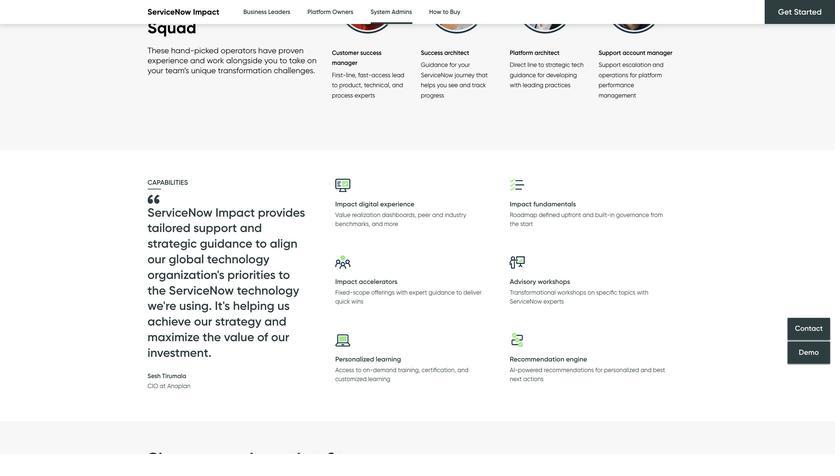 Task type: vqa. For each thing, say whether or not it's contained in the screenshot.


Task type: locate. For each thing, give the bounding box(es) containing it.
to left the on-
[[356, 367, 361, 374]]

0 horizontal spatial guidance
[[200, 236, 252, 251]]

experience
[[148, 55, 188, 65], [380, 200, 414, 208]]

advisory
[[510, 278, 536, 286]]

performance
[[599, 82, 634, 89]]

management
[[599, 92, 636, 99]]

to left buy
[[443, 8, 449, 16]]

1 vertical spatial you
[[437, 82, 447, 89]]

access
[[335, 367, 354, 374]]

using.
[[179, 299, 212, 314]]

organization's
[[148, 268, 224, 282]]

0 horizontal spatial our
[[148, 252, 166, 267]]

platform owners link
[[307, 0, 353, 24]]

strategic down tailored
[[148, 236, 197, 251]]

support for support account manager
[[599, 49, 621, 57]]

2 horizontal spatial our
[[271, 330, 289, 345]]

0 vertical spatial on
[[307, 55, 317, 65]]

start
[[520, 221, 533, 228]]

get
[[778, 7, 792, 17]]

to inside the personalized learning access to on-demand training, certification, and customized learning
[[356, 367, 361, 374]]

0 horizontal spatial the
[[148, 283, 166, 298]]

1 horizontal spatial the
[[203, 330, 221, 345]]

impact inside impact digital experience value realization dashboards, peer and industry benchmarks, and more
[[335, 200, 357, 208]]

1 horizontal spatial on
[[588, 289, 595, 296]]

to down first-
[[332, 82, 338, 89]]

0 horizontal spatial your
[[148, 65, 163, 75]]

next
[[510, 376, 522, 383]]

1 horizontal spatial strategic
[[546, 61, 570, 68]]

learning down demand
[[368, 376, 390, 383]]

recommendation
[[510, 356, 564, 364]]

investment.
[[148, 346, 211, 360]]

1 architect from the left
[[444, 49, 469, 57]]

2 horizontal spatial your
[[458, 61, 470, 68]]

you
[[264, 55, 278, 65], [437, 82, 447, 89]]

0 horizontal spatial platform
[[307, 8, 331, 16]]

developing
[[546, 72, 577, 79]]

take
[[289, 55, 305, 65]]

fixed-
[[335, 289, 353, 296]]

fast-
[[358, 72, 371, 79]]

0 horizontal spatial experts
[[355, 92, 375, 99]]

scope
[[353, 289, 370, 296]]

manager down customer
[[332, 59, 357, 67]]

2 vertical spatial guidance
[[429, 289, 455, 296]]

servicenow down transformational
[[510, 298, 542, 305]]

owners
[[332, 8, 353, 16]]

1 horizontal spatial you
[[437, 82, 447, 89]]

architect up journey
[[444, 49, 469, 57]]

to right line
[[538, 61, 544, 68]]

and inside 'first-line, fast-access lead to product, technical, and process experts'
[[392, 82, 403, 89]]

architect
[[444, 49, 469, 57], [535, 49, 560, 57]]

guidance for your servicenow journey that helps you see and track progress
[[421, 61, 488, 99]]

on right take
[[307, 55, 317, 65]]

alongside
[[226, 55, 262, 65]]

sesh
[[148, 373, 161, 380]]

powered
[[518, 367, 542, 374]]

wins
[[351, 298, 363, 305]]

0 vertical spatial technology
[[207, 252, 269, 267]]

and inside support escalation and operations for platform performance management
[[653, 61, 664, 68]]

meet
[[148, 0, 185, 17]]

first-line, fast-access lead to product, technical, and process experts
[[332, 72, 404, 99]]

for down escalation
[[630, 72, 637, 79]]

impact digital experience value realization dashboards, peer and industry benchmarks, and more
[[335, 200, 466, 228]]

0 vertical spatial guidance
[[510, 72, 536, 79]]

engine
[[566, 356, 587, 364]]

0 vertical spatial the
[[510, 221, 519, 228]]

experts down transformational
[[543, 298, 564, 305]]

0 vertical spatial experts
[[355, 92, 375, 99]]

manager
[[647, 49, 672, 57], [332, 59, 357, 67]]

2 horizontal spatial guidance
[[510, 72, 536, 79]]

our right of on the left
[[271, 330, 289, 345]]

support inside support escalation and operations for platform performance management
[[599, 61, 621, 68]]

0 horizontal spatial architect
[[444, 49, 469, 57]]

for left personalized
[[595, 367, 603, 374]]

to inside 'first-line, fast-access lead to product, technical, and process experts'
[[332, 82, 338, 89]]

1 horizontal spatial manager
[[647, 49, 672, 57]]

guidance down support
[[200, 236, 252, 251]]

the up we're
[[148, 283, 166, 298]]

servicenow inside advisory workshops transformational workshops on specific topics with servicenow experts
[[510, 298, 542, 305]]

manager for support account manager
[[647, 49, 672, 57]]

servicenow up using.
[[169, 283, 234, 298]]

experts down "technical,"
[[355, 92, 375, 99]]

to
[[443, 8, 449, 16], [280, 55, 287, 65], [538, 61, 544, 68], [332, 82, 338, 89], [255, 236, 267, 251], [279, 268, 290, 282], [456, 289, 462, 296], [356, 367, 361, 374]]

2 horizontal spatial the
[[510, 221, 519, 228]]

strategic
[[546, 61, 570, 68], [148, 236, 197, 251]]

impact inside the servicenow impact provides tailored support and strategic guidance to align our global technology organization's priorities to the servicenow technology we're using. it's helping us achieve our strategy and maximize the value of our investment.
[[215, 205, 255, 220]]

0 horizontal spatial you
[[264, 55, 278, 65]]

priorities
[[227, 268, 276, 282]]

business leaders
[[243, 8, 290, 16]]

experts
[[355, 92, 375, 99], [543, 298, 564, 305]]

1 vertical spatial strategic
[[148, 236, 197, 251]]

platform left owners
[[307, 8, 331, 16]]

admins
[[392, 8, 412, 16]]

our left global
[[148, 252, 166, 267]]

manager up "platform" at the top right
[[647, 49, 672, 57]]

to inside impact accelerators fixed-scope offerings with expert guidance to deliver quick wins
[[456, 289, 462, 296]]

platform
[[307, 8, 331, 16], [510, 49, 533, 57]]

1 vertical spatial manager
[[332, 59, 357, 67]]

0 horizontal spatial experience
[[148, 55, 188, 65]]

guidance inside impact accelerators fixed-scope offerings with expert guidance to deliver quick wins
[[429, 289, 455, 296]]

guidance down direct
[[510, 72, 536, 79]]

0 horizontal spatial manager
[[332, 59, 357, 67]]

actions
[[523, 376, 544, 383]]

with inside direct line to strategic tech guidance for developing with leading practices
[[510, 82, 521, 89]]

1 horizontal spatial guidance
[[429, 289, 455, 296]]

you inside guidance for your servicenow journey that helps you see and track progress
[[437, 82, 447, 89]]

1 vertical spatial support
[[599, 61, 621, 68]]

with
[[510, 82, 521, 89], [396, 289, 408, 296], [637, 289, 648, 296]]

line
[[528, 61, 537, 68]]

2 support from the top
[[599, 61, 621, 68]]

we're
[[148, 299, 176, 314]]

how
[[429, 8, 441, 16]]

servicenow inside guidance for your servicenow journey that helps you see and track progress
[[421, 72, 453, 79]]

0 vertical spatial strategic
[[546, 61, 570, 68]]

for
[[450, 61, 457, 68], [537, 72, 545, 79], [630, 72, 637, 79], [595, 367, 603, 374]]

picked
[[194, 45, 219, 55]]

architect for success architect
[[444, 49, 469, 57]]

2 vertical spatial the
[[203, 330, 221, 345]]

servicenow down guidance
[[421, 72, 453, 79]]

servicenow up "squad"
[[148, 7, 191, 17]]

1 vertical spatial the
[[148, 283, 166, 298]]

on-
[[363, 367, 373, 374]]

and inside guidance for your servicenow journey that helps you see and track progress
[[460, 82, 471, 89]]

to down the proven
[[280, 55, 287, 65]]

the left start at the right
[[510, 221, 519, 228]]

technology up 'helping'
[[237, 283, 299, 298]]

1 vertical spatial experience
[[380, 200, 414, 208]]

experience up the dashboards,
[[380, 200, 414, 208]]

how to buy
[[429, 8, 460, 16]]

platform for platform owners
[[307, 8, 331, 16]]

the left value
[[203, 330, 221, 345]]

technology up priorities
[[207, 252, 269, 267]]

guidance right 'expert'
[[429, 289, 455, 296]]

at
[[160, 383, 166, 390]]

0 horizontal spatial with
[[396, 289, 408, 296]]

1 support from the top
[[599, 49, 621, 57]]

for up "leading"
[[537, 72, 545, 79]]

ai-
[[510, 367, 518, 374]]

your
[[189, 0, 222, 17], [458, 61, 470, 68], [148, 65, 163, 75]]

transformational
[[510, 289, 556, 296]]

to left deliver
[[456, 289, 462, 296]]

with left 'expert'
[[396, 289, 408, 296]]

specific
[[596, 289, 617, 296]]

system admins
[[371, 8, 412, 16]]

strategic up developing
[[546, 61, 570, 68]]

0 horizontal spatial strategic
[[148, 236, 197, 251]]

2 horizontal spatial with
[[637, 289, 648, 296]]

guidance
[[510, 72, 536, 79], [200, 236, 252, 251], [429, 289, 455, 296]]

tailored
[[148, 221, 190, 236]]

these hand-picked operators have proven experience and work alongside you to take on your team's unique transformation challenges.
[[148, 45, 317, 75]]

experience up team's
[[148, 55, 188, 65]]

architect up line
[[535, 49, 560, 57]]

us
[[277, 299, 290, 314]]

1 horizontal spatial platform
[[510, 49, 533, 57]]

track
[[472, 82, 486, 89]]

1 horizontal spatial your
[[189, 0, 222, 17]]

2 architect from the left
[[535, 49, 560, 57]]

manager inside customer success manager
[[332, 59, 357, 67]]

1 vertical spatial guidance
[[200, 236, 252, 251]]

1 vertical spatial experts
[[543, 298, 564, 305]]

best
[[653, 367, 665, 374]]

you down have
[[264, 55, 278, 65]]

2 vertical spatial our
[[271, 330, 289, 345]]

platform up direct
[[510, 49, 533, 57]]

journey
[[455, 72, 475, 79]]

realization
[[352, 212, 380, 219]]

with inside advisory workshops transformational workshops on specific topics with servicenow experts
[[637, 289, 648, 296]]

0 vertical spatial experience
[[148, 55, 188, 65]]

0 vertical spatial support
[[599, 49, 621, 57]]

learning up demand
[[376, 356, 401, 364]]

business leaders link
[[243, 0, 290, 24]]

recommendations
[[544, 367, 594, 374]]

customized
[[335, 376, 367, 383]]

with right the topics
[[637, 289, 648, 296]]

manager for customer success manager
[[332, 59, 357, 67]]

1 horizontal spatial our
[[194, 314, 212, 329]]

value
[[224, 330, 254, 345]]

1 horizontal spatial experience
[[380, 200, 414, 208]]

and inside recommendation engine ai-powered recommendations for personalized and best next actions
[[641, 367, 652, 374]]

0 vertical spatial manager
[[647, 49, 672, 57]]

our down using.
[[194, 314, 212, 329]]

defined
[[539, 212, 560, 219]]

0 horizontal spatial on
[[307, 55, 317, 65]]

on
[[307, 55, 317, 65], [588, 289, 595, 296]]

0 vertical spatial you
[[264, 55, 278, 65]]

transformation
[[218, 65, 272, 75]]

0 vertical spatial platform
[[307, 8, 331, 16]]

maximize
[[148, 330, 200, 345]]

training,
[[398, 367, 420, 374]]

governance
[[616, 212, 649, 219]]

for inside support escalation and operations for platform performance management
[[630, 72, 637, 79]]

expert
[[409, 289, 427, 296]]

guidance for impact accelerators fixed-scope offerings with expert guidance to deliver quick wins
[[429, 289, 455, 296]]

impact
[[226, 0, 278, 17], [193, 7, 219, 17], [335, 200, 357, 208], [510, 200, 532, 208], [215, 205, 255, 220], [335, 278, 357, 286]]

1 vertical spatial on
[[588, 289, 595, 296]]

impact fundamentals roadmap defined upfront and built-in governance from the start
[[510, 200, 663, 228]]

with left "leading"
[[510, 82, 521, 89]]

guidance inside the servicenow impact provides tailored support and strategic guidance to align our global technology organization's priorities to the servicenow technology we're using. it's helping us achieve our strategy and maximize the value of our investment.
[[200, 236, 252, 251]]

1 vertical spatial platform
[[510, 49, 533, 57]]

direct line to strategic tech guidance for developing with leading practices
[[510, 61, 584, 89]]

on left specific
[[588, 289, 595, 296]]

to inside the these hand-picked operators have proven experience and work alongside you to take on your team's unique transformation challenges.
[[280, 55, 287, 65]]

that
[[476, 72, 488, 79]]

1 horizontal spatial experts
[[543, 298, 564, 305]]

for down success architect
[[450, 61, 457, 68]]

1 horizontal spatial with
[[510, 82, 521, 89]]

1 horizontal spatial architect
[[535, 49, 560, 57]]

on inside the these hand-picked operators have proven experience and work alongside you to take on your team's unique transformation challenges.
[[307, 55, 317, 65]]

to down align
[[279, 268, 290, 282]]

you left see
[[437, 82, 447, 89]]

recommendation engine ai-powered recommendations for personalized and best next actions
[[510, 356, 665, 383]]



Task type: describe. For each thing, give the bounding box(es) containing it.
squad
[[148, 17, 196, 37]]

dashboards,
[[382, 212, 417, 219]]

align
[[270, 236, 297, 251]]

architect for platform architect
[[535, 49, 560, 57]]

operators
[[221, 45, 256, 55]]

personalized
[[604, 367, 639, 374]]

impact inside impact accelerators fixed-scope offerings with expert guidance to deliver quick wins
[[335, 278, 357, 286]]

practices
[[545, 82, 571, 89]]

and inside the these hand-picked operators have proven experience and work alongside you to take on your team's unique transformation challenges.
[[190, 55, 205, 65]]

product,
[[339, 82, 363, 89]]

your inside meet your impact squad
[[189, 0, 222, 17]]

built-
[[595, 212, 610, 219]]

impact accelerators fixed-scope offerings with expert guidance to deliver quick wins
[[335, 278, 482, 305]]

on inside advisory workshops transformational workshops on specific topics with servicenow experts
[[588, 289, 595, 296]]

capabilities
[[148, 179, 188, 187]]

strategic inside the servicenow impact provides tailored support and strategic guidance to align our global technology organization's priorities to the servicenow technology we're using. it's helping us achieve our strategy and maximize the value of our investment.
[[148, 236, 197, 251]]

direct
[[510, 61, 526, 68]]

with inside impact accelerators fixed-scope offerings with expert guidance to deliver quick wins
[[396, 289, 408, 296]]

demo link
[[788, 342, 830, 364]]

see
[[448, 82, 458, 89]]

accelerators
[[359, 278, 397, 286]]

success architect
[[421, 49, 469, 57]]

hand-
[[171, 45, 194, 55]]

helps
[[421, 82, 435, 89]]

servicenow up tailored
[[148, 205, 212, 220]]

experts inside advisory workshops transformational workshops on specific topics with servicenow experts
[[543, 298, 564, 305]]

helping
[[233, 299, 274, 314]]

experts inside 'first-line, fast-access lead to product, technical, and process experts'
[[355, 92, 375, 99]]

platform
[[639, 72, 662, 79]]

support
[[193, 221, 237, 236]]

demand
[[373, 367, 396, 374]]

business
[[243, 8, 267, 16]]

success
[[421, 49, 443, 57]]

personalized learning access to on-demand training, certification, and customized learning
[[335, 356, 468, 383]]

escalation
[[622, 61, 651, 68]]

in
[[610, 212, 615, 219]]

have
[[258, 45, 276, 55]]

industry
[[445, 212, 466, 219]]

account
[[623, 49, 646, 57]]

your inside guidance for your servicenow journey that helps you see and track progress
[[458, 61, 470, 68]]

provides
[[258, 205, 305, 220]]

leaders
[[268, 8, 290, 16]]

impact inside impact fundamentals roadmap defined upfront and built-in governance from the start
[[510, 200, 532, 208]]

impact inside meet your impact squad
[[226, 0, 278, 17]]

achieve
[[148, 314, 191, 329]]

meet your impact squad
[[148, 0, 278, 37]]

your inside the these hand-picked operators have proven experience and work alongside you to take on your team's unique transformation challenges.
[[148, 65, 163, 75]]

experience inside the these hand-picked operators have proven experience and work alongside you to take on your team's unique transformation challenges.
[[148, 55, 188, 65]]

get started
[[778, 7, 822, 17]]

challenges.
[[274, 65, 315, 75]]

work
[[207, 55, 224, 65]]

and inside the personalized learning access to on-demand training, certification, and customized learning
[[457, 367, 468, 374]]

of
[[257, 330, 268, 345]]

buy
[[450, 8, 460, 16]]

from
[[651, 212, 663, 219]]

system admins link
[[371, 0, 412, 26]]

experience inside impact digital experience value realization dashboards, peer and industry benchmarks, and more
[[380, 200, 414, 208]]

guidance
[[421, 61, 448, 68]]

anaplan
[[167, 383, 190, 390]]

to inside direct line to strategic tech guidance for developing with leading practices
[[538, 61, 544, 68]]

for inside guidance for your servicenow journey that helps you see and track progress
[[450, 61, 457, 68]]

tirumala
[[162, 373, 186, 380]]

1 vertical spatial workshops
[[557, 289, 586, 296]]

it's
[[215, 299, 230, 314]]

0 vertical spatial workshops
[[538, 278, 570, 286]]

global
[[169, 252, 204, 267]]

customer
[[332, 49, 359, 57]]

support for support escalation and operations for platform performance management
[[599, 61, 621, 68]]

access
[[371, 72, 391, 79]]

support escalation and operations for platform performance management
[[599, 61, 664, 99]]

operations
[[599, 72, 628, 79]]

1 vertical spatial learning
[[368, 376, 390, 383]]

leading
[[523, 82, 544, 89]]

these
[[148, 45, 169, 55]]

and inside impact fundamentals roadmap defined upfront and built-in governance from the start
[[583, 212, 594, 219]]

success
[[360, 49, 382, 57]]

customer success manager
[[332, 49, 382, 67]]

peer
[[418, 212, 431, 219]]

guidance for servicenow impact provides tailored support and strategic guidance to align our global technology organization's priorities to the servicenow technology we're using. it's helping us achieve our strategy and maximize the value of our investment.
[[200, 236, 252, 251]]

you inside the these hand-picked operators have proven experience and work alongside you to take on your team's unique transformation challenges.
[[264, 55, 278, 65]]

technical,
[[364, 82, 391, 89]]

get started link
[[765, 0, 835, 24]]

servicenow impact
[[148, 7, 219, 17]]

platform for platform architect
[[510, 49, 533, 57]]

how to buy link
[[429, 0, 460, 24]]

benchmarks,
[[335, 221, 370, 228]]

proven
[[278, 45, 304, 55]]

strategic inside direct line to strategic tech guidance for developing with leading practices
[[546, 61, 570, 68]]

0 vertical spatial our
[[148, 252, 166, 267]]

topics
[[619, 289, 636, 296]]

to left align
[[255, 236, 267, 251]]

guidance inside direct line to strategic tech guidance for developing with leading practices
[[510, 72, 536, 79]]

platform architect
[[510, 49, 560, 57]]

upfront
[[561, 212, 581, 219]]

offerings
[[371, 289, 395, 296]]

1 vertical spatial our
[[194, 314, 212, 329]]

strategy
[[215, 314, 261, 329]]

for inside direct line to strategic tech guidance for developing with leading practices
[[537, 72, 545, 79]]

1 vertical spatial technology
[[237, 283, 299, 298]]

0 vertical spatial learning
[[376, 356, 401, 364]]

system
[[371, 8, 390, 16]]

the inside impact fundamentals roadmap defined upfront and built-in governance from the start
[[510, 221, 519, 228]]

for inside recommendation engine ai-powered recommendations for personalized and best next actions
[[595, 367, 603, 374]]

quote image
[[148, 195, 160, 204]]

process
[[332, 92, 353, 99]]



